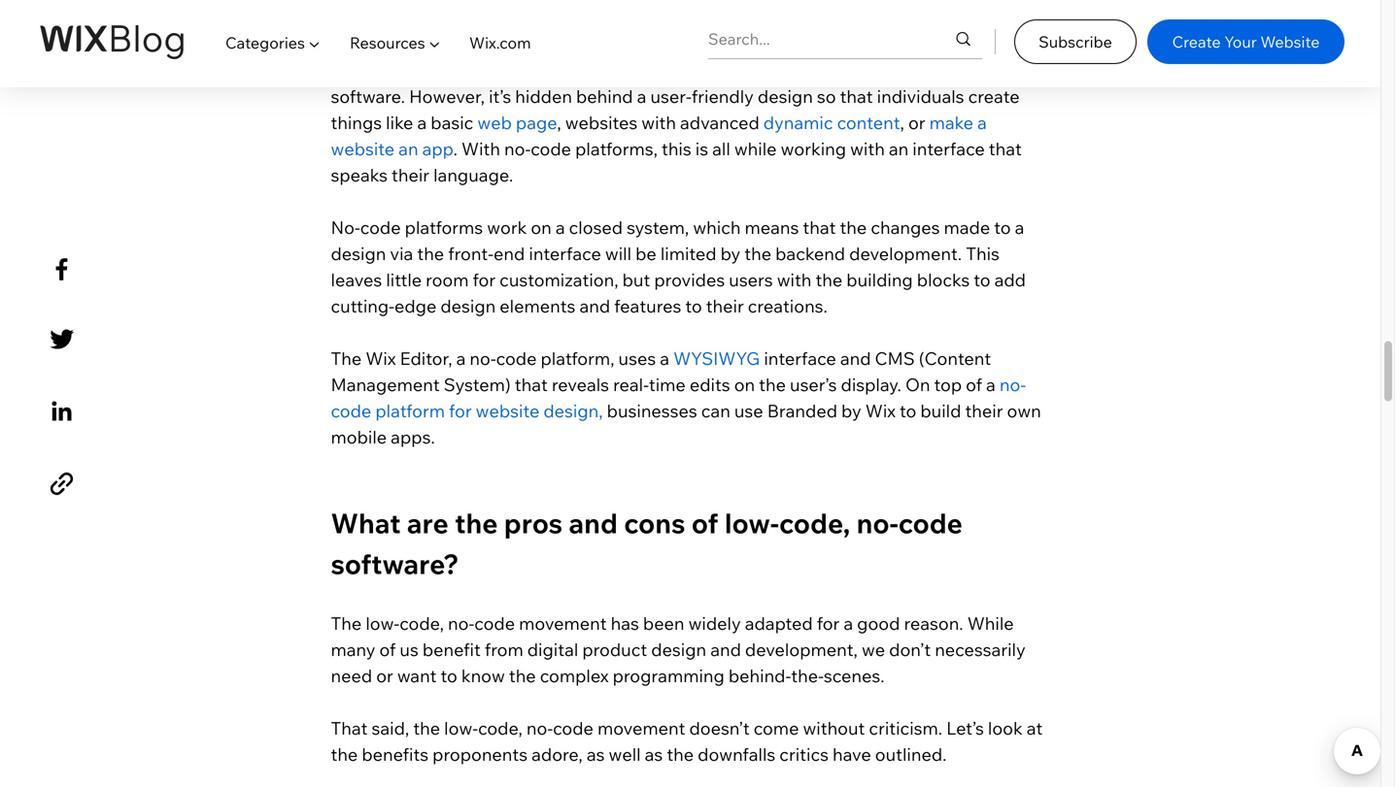 Task type: vqa. For each thing, say whether or not it's contained in the screenshot.
topmost the personal blog website templates - fashion blog "image"
no



Task type: locate. For each thing, give the bounding box(es) containing it.
0 vertical spatial website
[[331, 138, 395, 160]]

Search... search field
[[708, 19, 916, 58]]

2 vertical spatial low-
[[444, 718, 478, 740]]

▼ up marketing
[[429, 33, 440, 52]]

2 vertical spatial interface
[[764, 348, 836, 370]]

a right top
[[986, 374, 996, 396]]

the up user-
[[642, 59, 669, 81]]

the down doesn't
[[667, 744, 694, 766]]

the inside the low-code, no-code movement has been widely adapted for a good reason. while many of us benefit from digital product design and development, we don't necessarily need or want to know the complex programming behind-the-scenes.
[[509, 666, 536, 687]]

design down what at the top
[[758, 86, 813, 107]]

0 vertical spatial their
[[392, 164, 430, 186]]

the right "via"
[[417, 243, 444, 265]]

1 horizontal spatial or
[[908, 112, 925, 134]]

on up use
[[734, 374, 755, 396]]

0 vertical spatial by
[[721, 243, 741, 265]]

0 vertical spatial interface
[[913, 138, 985, 160]]

of right cons
[[692, 507, 719, 541]]

1 vertical spatial website
[[476, 400, 540, 422]]

outlined.
[[875, 744, 947, 766]]

2 horizontal spatial on
[[977, 59, 997, 81]]

2 as from the left
[[645, 744, 663, 766]]

make
[[929, 112, 974, 134]]

that up "backend"
[[803, 217, 836, 239]]

scenes.
[[824, 666, 885, 687]]

system)
[[444, 374, 511, 396]]

edits
[[690, 374, 730, 396]]

cutting-
[[331, 295, 394, 317]]

to down benefit on the left
[[441, 666, 457, 687]]

by down which
[[721, 243, 741, 265]]

2 horizontal spatial their
[[965, 400, 1003, 422]]

a inside interface and cms (content management system) that reveals real-time edits on the user's display. on top of a
[[986, 374, 996, 396]]

the
[[331, 348, 362, 370], [331, 613, 362, 635]]

benefit
[[423, 639, 481, 661]]

0 horizontal spatial their
[[392, 164, 430, 186]]

"no
[[558, 59, 585, 81]]

for down front-
[[473, 269, 496, 291]]

creations.
[[748, 295, 828, 317]]

0 horizontal spatial interface
[[529, 243, 601, 265]]

that down 'create'
[[989, 138, 1022, 160]]

a down 'create'
[[977, 112, 987, 134]]

behind
[[576, 86, 633, 107]]

0 horizontal spatial ,
[[557, 112, 561, 134]]

share article on linkedin image
[[45, 395, 79, 429], [45, 395, 79, 429]]

as right well
[[645, 744, 663, 766]]

0 horizontal spatial is
[[695, 138, 708, 160]]

no- code platform for website design,
[[331, 374, 1026, 422]]

that inside no-code platforms work on a closed system, which means that the changes made to a design via the front-end interface will be limited by the backend development. this leaves little room for customization, but provides users with the building blocks to add cutting-edge design elements and features to their creations.
[[803, 217, 836, 239]]

no- inside the no- code platform for website design,
[[1000, 374, 1026, 396]]

0 horizontal spatial or
[[376, 666, 393, 687]]

a
[[637, 86, 647, 107], [417, 112, 427, 134], [977, 112, 987, 134], [556, 217, 565, 239], [1015, 217, 1024, 239], [456, 348, 466, 370], [660, 348, 669, 370], [986, 374, 996, 396], [844, 613, 853, 635]]

0 horizontal spatial ▼
[[308, 33, 320, 52]]

to up this
[[994, 217, 1011, 239]]

2 horizontal spatial low-
[[725, 507, 779, 541]]

dynamic
[[763, 112, 833, 134]]

the down from
[[509, 666, 536, 687]]

will
[[605, 243, 632, 265]]

for down system)
[[449, 400, 472, 422]]

their inside no-code platforms work on a closed system, which means that the changes made to a design via the front-end interface will be limited by the backend development. this leaves little room for customization, but provides users with the building blocks to add cutting-edge design elements and features to their creations.
[[706, 295, 744, 317]]

wix up management
[[366, 348, 396, 370]]

low-
[[725, 507, 779, 541], [366, 613, 400, 635], [444, 718, 478, 740]]

1 horizontal spatial low-
[[444, 718, 478, 740]]

a left good
[[844, 613, 853, 635]]

design up programming
[[651, 639, 706, 661]]

has
[[611, 613, 639, 635]]

while
[[967, 613, 1014, 635]]

1 horizontal spatial ▼
[[429, 33, 440, 52]]

code
[[673, 59, 714, 81], [531, 138, 571, 160], [360, 217, 401, 239], [496, 348, 537, 370], [331, 400, 371, 422], [898, 507, 963, 541], [474, 613, 515, 635], [553, 718, 594, 740]]

what are the pros and cons of low-code, no-code software?
[[331, 507, 969, 582]]

for inside the low-code, no-code movement has been widely adapted for a good reason. while many of us benefit from digital product design and development, we don't necessarily need or want to know the complex programming behind-the-scenes.
[[817, 613, 840, 635]]

a up time at the left of page
[[660, 348, 669, 370]]

is left all
[[695, 138, 708, 160]]

on up 'create'
[[977, 59, 997, 81]]

2 horizontal spatial of
[[966, 374, 982, 396]]

movement up digital
[[519, 613, 607, 635]]

a inside make a website an app
[[977, 112, 987, 134]]

adapted
[[745, 613, 813, 635]]

interface and cms (content management system) that reveals real-time edits on the user's display. on top of a
[[331, 348, 1000, 396]]

1 horizontal spatial website
[[476, 400, 540, 422]]

0 vertical spatial movement
[[519, 613, 607, 635]]

to down on
[[900, 400, 917, 422]]

code, inside what are the pros and cons of low-code, no-code software?
[[779, 507, 850, 541]]

no- inside what are the pros and cons of low-code, no-code software?
[[857, 507, 898, 541]]

their down app
[[392, 164, 430, 186]]

0 horizontal spatial on
[[531, 217, 552, 239]]

1 as from the left
[[587, 744, 605, 766]]

is inside despite the marketing term "no code," the code is still what drives development on these software. however, it's hidden behind a user-friendly design so that individuals create things like a basic
[[718, 59, 731, 81]]

these
[[1001, 59, 1047, 81]]

or left want
[[376, 666, 393, 687]]

benefits
[[362, 744, 429, 766]]

of inside interface and cms (content management system) that reveals real-time edits on the user's display. on top of a
[[966, 374, 982, 396]]

and up the display.
[[840, 348, 871, 370]]

their left own
[[965, 400, 1003, 422]]

of inside the low-code, no-code movement has been widely adapted for a good reason. while many of us benefit from digital product design and development, we don't necessarily need or want to know the complex programming behind-the-scenes.
[[379, 639, 396, 661]]

wysiwyg link
[[673, 348, 760, 370]]

want
[[397, 666, 437, 687]]

0 horizontal spatial website
[[331, 138, 395, 160]]

platforms
[[405, 217, 483, 239]]

wix
[[366, 348, 396, 370], [865, 400, 896, 422]]

critics
[[780, 744, 829, 766]]

is left still
[[718, 59, 731, 81]]

an
[[399, 138, 418, 160], [889, 138, 909, 160]]

as
[[587, 744, 605, 766], [645, 744, 663, 766]]

0 horizontal spatial by
[[721, 243, 741, 265]]

1 horizontal spatial by
[[841, 400, 862, 422]]

code inside what are the pros and cons of low-code, no-code software?
[[898, 507, 963, 541]]

code inside . with no-code platforms, this is all while working with an interface that speaks their language.
[[531, 138, 571, 160]]

and right pros
[[569, 507, 618, 541]]

by inside businesses can use branded by wix to build their own mobile apps.
[[841, 400, 862, 422]]

by
[[721, 243, 741, 265], [841, 400, 862, 422]]

▼ right categories
[[308, 33, 320, 52]]

for up development,
[[817, 613, 840, 635]]

share article on facebook image
[[45, 253, 79, 287], [45, 253, 79, 287]]

1 horizontal spatial interface
[[764, 348, 836, 370]]

the down resources  ▼
[[398, 59, 425, 81]]

1 vertical spatial with
[[850, 138, 885, 160]]

1 vertical spatial low-
[[366, 613, 400, 635]]

0 vertical spatial low-
[[725, 507, 779, 541]]

no- inside . with no-code platforms, this is all while working with an interface that speaks their language.
[[504, 138, 531, 160]]

with down content
[[850, 138, 885, 160]]

1 horizontal spatial ,
[[900, 112, 904, 134]]

the right are
[[455, 507, 498, 541]]

1 ▼ from the left
[[308, 33, 320, 52]]

1 vertical spatial for
[[449, 400, 472, 422]]

1 vertical spatial wix
[[865, 400, 896, 422]]

that down the wix editor, a no-code platform, uses a wysiwyg
[[515, 374, 548, 396]]

2 vertical spatial their
[[965, 400, 1003, 422]]

1 the from the top
[[331, 348, 362, 370]]

1 vertical spatial their
[[706, 295, 744, 317]]

time
[[649, 374, 686, 396]]

are
[[407, 507, 449, 541]]

system,
[[627, 217, 689, 239]]

share article on twitter image
[[45, 323, 79, 357]]

on
[[977, 59, 997, 81], [531, 217, 552, 239], [734, 374, 755, 396]]

1 vertical spatial by
[[841, 400, 862, 422]]

2 horizontal spatial interface
[[913, 138, 985, 160]]

0 vertical spatial of
[[966, 374, 982, 396]]

1 vertical spatial of
[[692, 507, 719, 541]]

to down provides
[[685, 295, 702, 317]]

0 vertical spatial for
[[473, 269, 496, 291]]

2 horizontal spatial code,
[[779, 507, 850, 541]]

design
[[758, 86, 813, 107], [331, 243, 386, 265], [441, 295, 496, 317], [651, 639, 706, 661]]

on
[[905, 374, 930, 396]]

and down widely
[[710, 639, 741, 661]]

1 horizontal spatial with
[[777, 269, 812, 291]]

movement up well
[[597, 718, 685, 740]]

on inside no-code platforms work on a closed system, which means that the changes made to a design via the front-end interface will be limited by the backend development. this leaves little room for customization, but provides users with the building blocks to add cutting-edge design elements and features to their creations.
[[531, 217, 552, 239]]

website down system)
[[476, 400, 540, 422]]

code, inside the low-code, no-code movement has been widely adapted for a good reason. while many of us benefit from digital product design and development, we don't necessarily need or want to know the complex programming behind-the-scenes.
[[400, 613, 444, 635]]

0 horizontal spatial code,
[[400, 613, 444, 635]]

2 vertical spatial of
[[379, 639, 396, 661]]

interface up user's
[[764, 348, 836, 370]]

2 vertical spatial on
[[734, 374, 755, 396]]

their inside . with no-code platforms, this is all while working with an interface that speaks their language.
[[392, 164, 430, 186]]

1 vertical spatial the
[[331, 613, 362, 635]]

and inside interface and cms (content management system) that reveals real-time edits on the user's display. on top of a
[[840, 348, 871, 370]]

term
[[515, 59, 554, 81]]

design,
[[543, 400, 603, 422]]

marketing
[[429, 59, 511, 81]]

a left the closed
[[556, 217, 565, 239]]

share article on twitter image
[[45, 323, 79, 357]]

and down customization,
[[579, 295, 610, 317]]

to inside businesses can use branded by wix to build their own mobile apps.
[[900, 400, 917, 422]]

that
[[840, 86, 873, 107], [989, 138, 1022, 160], [803, 217, 836, 239], [515, 374, 548, 396]]

users
[[729, 269, 773, 291]]

0 horizontal spatial of
[[379, 639, 396, 661]]

1 vertical spatial is
[[695, 138, 708, 160]]

resources  ▼
[[350, 33, 440, 52]]

that up content
[[840, 86, 873, 107]]

0 vertical spatial is
[[718, 59, 731, 81]]

0 horizontal spatial as
[[587, 744, 605, 766]]

the down "backend"
[[816, 269, 843, 291]]

on inside despite the marketing term "no code," the code is still what drives development on these software. however, it's hidden behind a user-friendly design so that individuals create things like a basic
[[977, 59, 997, 81]]

web
[[477, 112, 512, 134]]

wix down the display.
[[865, 400, 896, 422]]

copy link of the article image
[[45, 468, 79, 502], [45, 468, 79, 502]]

2 horizontal spatial with
[[850, 138, 885, 160]]

2 horizontal spatial for
[[817, 613, 840, 635]]

the inside the low-code, no-code movement has been widely adapted for a good reason. while many of us benefit from digital product design and development, we don't necessarily need or want to know the complex programming behind-the-scenes.
[[331, 613, 362, 635]]

with up creations.
[[777, 269, 812, 291]]

and inside no-code platforms work on a closed system, which means that the changes made to a design via the front-end interface will be limited by the backend development. this leaves little room for customization, but provides users with the building blocks to add cutting-edge design elements and features to their creations.
[[579, 295, 610, 317]]

2 the from the top
[[331, 613, 362, 635]]

1 an from the left
[[399, 138, 418, 160]]

1 vertical spatial on
[[531, 217, 552, 239]]

cms
[[875, 348, 915, 370]]

still
[[735, 59, 763, 81]]

pros
[[504, 507, 563, 541]]

code inside despite the marketing term "no code," the code is still what drives development on these software. however, it's hidden behind a user-friendly design so that individuals create things like a basic
[[673, 59, 714, 81]]

or inside the low-code, no-code movement has been widely adapted for a good reason. while many of us benefit from digital product design and development, we don't necessarily need or want to know the complex programming behind-the-scenes.
[[376, 666, 393, 687]]

1 vertical spatial code,
[[400, 613, 444, 635]]

be
[[636, 243, 657, 265]]

hidden
[[515, 86, 572, 107]]

don't
[[889, 639, 931, 661]]

2 vertical spatial for
[[817, 613, 840, 635]]

▼ for resources  ▼
[[429, 33, 440, 52]]

the up management
[[331, 348, 362, 370]]

0 horizontal spatial low-
[[366, 613, 400, 635]]

their down users
[[706, 295, 744, 317]]

with down user-
[[642, 112, 676, 134]]

movement inside the low-code, no-code movement has been widely adapted for a good reason. while many of us benefit from digital product design and development, we don't necessarily need or want to know the complex programming behind-the-scenes.
[[519, 613, 607, 635]]

None search field
[[708, 19, 982, 58]]

low- inside the low-code, no-code movement has been widely adapted for a good reason. while many of us benefit from digital product design and development, we don't necessarily need or want to know the complex programming behind-the-scenes.
[[366, 613, 400, 635]]

2 ▼ from the left
[[429, 33, 440, 52]]

digital
[[527, 639, 578, 661]]

movement
[[519, 613, 607, 635], [597, 718, 685, 740]]

criticism.
[[869, 718, 943, 740]]

1 horizontal spatial an
[[889, 138, 909, 160]]

with inside no-code platforms work on a closed system, which means that the changes made to a design via the front-end interface will be limited by the backend development. this leaves little room for customization, but provides users with the building blocks to add cutting-edge design elements and features to their creations.
[[777, 269, 812, 291]]

been
[[643, 613, 685, 635]]

the inside what are the pros and cons of low-code, no-code software?
[[455, 507, 498, 541]]

on right work
[[531, 217, 552, 239]]

is inside . with no-code platforms, this is all while working with an interface that speaks their language.
[[695, 138, 708, 160]]

0 vertical spatial on
[[977, 59, 997, 81]]

apps.
[[391, 427, 435, 448]]

an down like
[[399, 138, 418, 160]]

while
[[734, 138, 777, 160]]

no-code platforms work on a closed system, which means that the changes made to a design via the front-end interface will be limited by the backend development. this leaves little room for customization, but provides users with the building blocks to add cutting-edge design elements and features to their creations.
[[331, 217, 1030, 317]]

the up "backend"
[[840, 217, 867, 239]]

2 vertical spatial code,
[[478, 718, 523, 740]]

on inside interface and cms (content management system) that reveals real-time edits on the user's display. on top of a
[[734, 374, 755, 396]]

of right top
[[966, 374, 982, 396]]

that inside . with no-code platforms, this is all while working with an interface that speaks their language.
[[989, 138, 1022, 160]]

code inside the low-code, no-code movement has been widely adapted for a good reason. while many of us benefit from digital product design and development, we don't necessarily need or want to know the complex programming behind-the-scenes.
[[474, 613, 515, 635]]

1 horizontal spatial for
[[473, 269, 496, 291]]

1 vertical spatial movement
[[597, 718, 685, 740]]

a inside the low-code, no-code movement has been widely adapted for a good reason. while many of us benefit from digital product design and development, we don't necessarily need or want to know the complex programming behind-the-scenes.
[[844, 613, 853, 635]]

1 horizontal spatial is
[[718, 59, 731, 81]]

a right like
[[417, 112, 427, 134]]

made
[[944, 217, 990, 239]]

despite
[[331, 59, 394, 81]]

the up many
[[331, 613, 362, 635]]

0 horizontal spatial for
[[449, 400, 472, 422]]

0 vertical spatial code,
[[779, 507, 850, 541]]

businesses can use branded by wix to build their own mobile apps.
[[331, 400, 1045, 448]]

, down "hidden"
[[557, 112, 561, 134]]

0 vertical spatial wix
[[366, 348, 396, 370]]

, down individuals
[[900, 112, 904, 134]]

management
[[331, 374, 440, 396]]

0 vertical spatial the
[[331, 348, 362, 370]]

interface up customization,
[[529, 243, 601, 265]]

an down content
[[889, 138, 909, 160]]

1 vertical spatial or
[[376, 666, 393, 687]]

need
[[331, 666, 372, 687]]

the up use
[[759, 374, 786, 396]]

changes
[[871, 217, 940, 239]]

or down individuals
[[908, 112, 925, 134]]

1 horizontal spatial wix
[[865, 400, 896, 422]]

by down the display.
[[841, 400, 862, 422]]

no-
[[331, 217, 360, 239]]

interface down make
[[913, 138, 985, 160]]

no- inside the low-code, no-code movement has been widely adapted for a good reason. while many of us benefit from digital product design and development, we don't necessarily need or want to know the complex programming behind-the-scenes.
[[448, 613, 474, 635]]

good
[[857, 613, 900, 635]]

wysiwyg
[[673, 348, 760, 370]]

0 horizontal spatial an
[[399, 138, 418, 160]]

subscribe link
[[1014, 19, 1137, 64]]

to inside the low-code, no-code movement has been widely adapted for a good reason. while many of us benefit from digital product design and development, we don't necessarily need or want to know the complex programming behind-the-scenes.
[[441, 666, 457, 687]]

0 horizontal spatial wix
[[366, 348, 396, 370]]

website up 'speaks'
[[331, 138, 395, 160]]

2 an from the left
[[889, 138, 909, 160]]

2 vertical spatial with
[[777, 269, 812, 291]]

1 vertical spatial interface
[[529, 243, 601, 265]]

platforms,
[[575, 138, 658, 160]]

of left us
[[379, 639, 396, 661]]

of
[[966, 374, 982, 396], [692, 507, 719, 541], [379, 639, 396, 661]]

a up system)
[[456, 348, 466, 370]]

1 horizontal spatial as
[[645, 744, 663, 766]]

1 horizontal spatial on
[[734, 374, 755, 396]]

so
[[817, 86, 836, 107]]

1 horizontal spatial code,
[[478, 718, 523, 740]]

wix inside businesses can use branded by wix to build their own mobile apps.
[[865, 400, 896, 422]]

things
[[331, 112, 382, 134]]

an inside make a website an app
[[399, 138, 418, 160]]

build
[[920, 400, 961, 422]]

without
[[803, 718, 865, 740]]

no-
[[504, 138, 531, 160], [470, 348, 496, 370], [1000, 374, 1026, 396], [857, 507, 898, 541], [448, 613, 474, 635], [527, 718, 553, 740]]

website
[[331, 138, 395, 160], [476, 400, 540, 422]]

no- inside that said, the low-code, no-code movement doesn't come without criticism. let's look at the benefits proponents adore, as well as the downfalls critics have outlined.
[[527, 718, 553, 740]]

code, inside that said, the low-code, no-code movement doesn't come without criticism. let's look at the benefits proponents adore, as well as the downfalls critics have outlined.
[[478, 718, 523, 740]]

0 horizontal spatial with
[[642, 112, 676, 134]]

0 vertical spatial with
[[642, 112, 676, 134]]

1 horizontal spatial their
[[706, 295, 744, 317]]

▼ for categories ▼
[[308, 33, 320, 52]]

as left well
[[587, 744, 605, 766]]

1 horizontal spatial of
[[692, 507, 719, 541]]



Task type: describe. For each thing, give the bounding box(es) containing it.
design inside despite the marketing term "no code," the code is still what drives development on these software. however, it's hidden behind a user-friendly design so that individuals create things like a basic
[[758, 86, 813, 107]]

us
[[400, 639, 419, 661]]

what
[[331, 507, 401, 541]]

we
[[862, 639, 885, 661]]

2 , from the left
[[900, 112, 904, 134]]

customization,
[[500, 269, 619, 291]]

widely
[[688, 613, 741, 635]]

a right made
[[1015, 217, 1024, 239]]

development
[[864, 59, 973, 81]]

the down "that"
[[331, 744, 358, 766]]

mobile
[[331, 427, 387, 448]]

design inside the low-code, no-code movement has been widely adapted for a good reason. while many of us benefit from digital product design and development, we don't necessarily need or want to know the complex programming behind-the-scenes.
[[651, 639, 706, 661]]

code inside the no- code platform for website design,
[[331, 400, 371, 422]]

wix.com link
[[455, 16, 546, 70]]

0 vertical spatial or
[[908, 112, 925, 134]]

website inside the no- code platform for website design,
[[476, 400, 540, 422]]

software.
[[331, 86, 405, 107]]

elements
[[500, 295, 576, 317]]

and inside the low-code, no-code movement has been widely adapted for a good reason. while many of us benefit from digital product design and development, we don't necessarily need or want to know the complex programming behind-the-scenes.
[[710, 639, 741, 661]]

with inside . with no-code platforms, this is all while working with an interface that speaks their language.
[[850, 138, 885, 160]]

many
[[331, 639, 376, 661]]

a left user-
[[637, 86, 647, 107]]

1 , from the left
[[557, 112, 561, 134]]

necessarily
[[935, 639, 1026, 661]]

real-
[[613, 374, 649, 396]]

their inside businesses can use branded by wix to build their own mobile apps.
[[965, 400, 1003, 422]]

movement inside that said, the low-code, no-code movement doesn't come without criticism. let's look at the benefits proponents adore, as well as the downfalls critics have outlined.
[[597, 718, 685, 740]]

for inside no-code platforms work on a closed system, which means that the changes made to a design via the front-end interface will be limited by the backend development. this leaves little room for customization, but provides users with the building blocks to add cutting-edge design elements and features to their creations.
[[473, 269, 496, 291]]

limited
[[661, 243, 717, 265]]

website inside make a website an app
[[331, 138, 395, 160]]

adore,
[[532, 744, 583, 766]]

website
[[1261, 32, 1320, 51]]

well
[[609, 744, 641, 766]]

and inside what are the pros and cons of low-code, no-code software?
[[569, 507, 618, 541]]

little
[[386, 269, 422, 291]]

.
[[453, 138, 458, 160]]

design down room
[[441, 295, 496, 317]]

low- inside that said, the low-code, no-code movement doesn't come without criticism. let's look at the benefits proponents adore, as well as the downfalls critics have outlined.
[[444, 718, 478, 740]]

interface inside interface and cms (content management system) that reveals real-time edits on the user's display. on top of a
[[764, 348, 836, 370]]

building
[[847, 269, 913, 291]]

interface inside . with no-code platforms, this is all while working with an interface that speaks their language.
[[913, 138, 985, 160]]

an inside . with no-code platforms, this is all while working with an interface that speaks their language.
[[889, 138, 909, 160]]

means
[[745, 217, 799, 239]]

behind-
[[729, 666, 791, 687]]

app
[[422, 138, 453, 160]]

user-
[[650, 86, 692, 107]]

like
[[386, 112, 413, 134]]

the up users
[[745, 243, 772, 265]]

come
[[754, 718, 799, 740]]

individuals
[[877, 86, 964, 107]]

speaks
[[331, 164, 388, 186]]

the wix editor, a no-code platform, uses a wysiwyg
[[331, 348, 760, 370]]

by inside no-code platforms work on a closed system, which means that the changes made to a design via the front-end interface will be limited by the backend development. this leaves little room for customization, but provides users with the building blocks to add cutting-edge design elements and features to their creations.
[[721, 243, 741, 265]]

have
[[833, 744, 871, 766]]

branded
[[767, 400, 838, 422]]

for inside the no- code platform for website design,
[[449, 400, 472, 422]]

web page link
[[477, 112, 557, 134]]

interface inside no-code platforms work on a closed system, which means that the changes made to a design via the front-end interface will be limited by the backend development. this leaves little room for customization, but provides users with the building blocks to add cutting-edge design elements and features to their creations.
[[529, 243, 601, 265]]

user's
[[790, 374, 837, 396]]

know
[[461, 666, 505, 687]]

code inside no-code platforms work on a closed system, which means that the changes made to a design via the front-end interface will be limited by the backend development. this leaves little room for customization, but provides users with the building blocks to add cutting-edge design elements and features to their creations.
[[360, 217, 401, 239]]

via
[[390, 243, 413, 265]]

create your website
[[1172, 32, 1320, 51]]

from
[[485, 639, 523, 661]]

code inside that said, the low-code, no-code movement doesn't come without criticism. let's look at the benefits proponents adore, as well as the downfalls critics have outlined.
[[553, 718, 594, 740]]

the inside interface and cms (content management system) that reveals real-time edits on the user's display. on top of a
[[759, 374, 786, 396]]

programming
[[613, 666, 725, 687]]

(content
[[919, 348, 991, 370]]

can
[[701, 400, 730, 422]]

provides
[[654, 269, 725, 291]]

display.
[[841, 374, 902, 396]]

complex
[[540, 666, 609, 687]]

of inside what are the pros and cons of low-code, no-code software?
[[692, 507, 719, 541]]

design up leaves
[[331, 243, 386, 265]]

platform
[[375, 400, 445, 422]]

the right the said,
[[413, 718, 440, 740]]

features
[[614, 295, 681, 317]]

. with no-code platforms, this is all while working with an interface that speaks their language.
[[331, 138, 1026, 186]]

wix.com
[[469, 33, 531, 52]]

your
[[1224, 32, 1257, 51]]

basic
[[431, 112, 473, 134]]

categories ▼
[[225, 33, 320, 52]]

subscribe
[[1039, 32, 1112, 51]]

the for the wix editor, a no-code platform, uses a wysiwyg
[[331, 348, 362, 370]]

product
[[582, 639, 647, 661]]

drives
[[811, 59, 860, 81]]

the for the low-code, no-code movement has been widely adapted for a good reason. while many of us benefit from digital product design and development, we don't necessarily need or want to know the complex programming behind-the-scenes.
[[331, 613, 362, 635]]

to down this
[[974, 269, 991, 291]]

resources
[[350, 33, 425, 52]]

all
[[712, 138, 730, 160]]

make a website an app
[[331, 112, 991, 160]]

web page , websites with advanced dynamic content , or
[[477, 112, 929, 134]]

edge
[[394, 295, 437, 317]]

businesses
[[607, 400, 697, 422]]

the-
[[791, 666, 824, 687]]

let's
[[946, 718, 984, 740]]

code,"
[[589, 59, 638, 81]]

create
[[968, 86, 1020, 107]]

low- inside what are the pros and cons of low-code, no-code software?
[[725, 507, 779, 541]]

work
[[487, 217, 527, 239]]

closed
[[569, 217, 623, 239]]

make a website an app link
[[331, 112, 991, 160]]

add
[[994, 269, 1026, 291]]

no- code platform for website design, link
[[331, 374, 1026, 422]]

development.
[[849, 243, 962, 265]]

what
[[767, 59, 807, 81]]

working
[[781, 138, 846, 160]]

that inside interface and cms (content management system) that reveals real-time edits on the user's display. on top of a
[[515, 374, 548, 396]]

doesn't
[[689, 718, 750, 740]]

that inside despite the marketing term "no code," the code is still what drives development on these software. however, it's hidden behind a user-friendly design so that individuals create things like a basic
[[840, 86, 873, 107]]

content
[[837, 112, 900, 134]]

own
[[1007, 400, 1041, 422]]

downfalls
[[698, 744, 776, 766]]

said,
[[372, 718, 409, 740]]

dynamic content link
[[763, 112, 900, 134]]

but
[[622, 269, 650, 291]]



